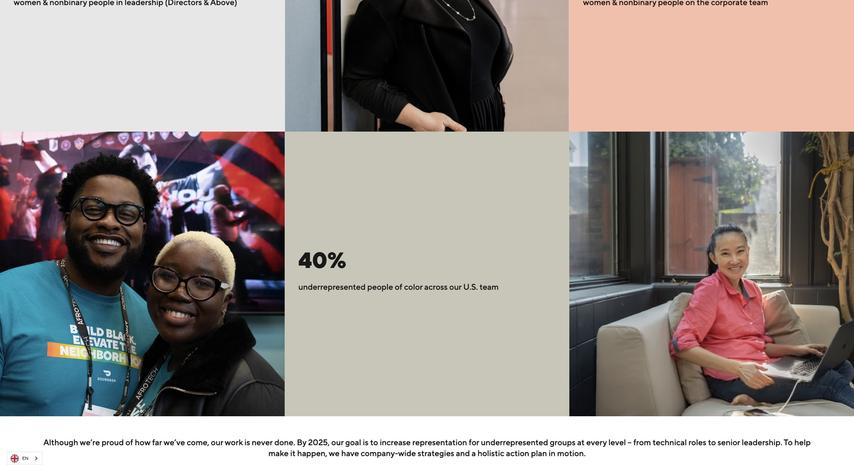 Task type: vqa. For each thing, say whether or not it's contained in the screenshot.
underrepresented to the top
yes



Task type: describe. For each thing, give the bounding box(es) containing it.
roles
[[689, 438, 707, 447]]

have
[[342, 449, 359, 458]]

never
[[252, 438, 273, 447]]

2 is from the left
[[363, 438, 369, 447]]

level
[[609, 438, 626, 447]]

plan
[[531, 449, 547, 458]]

by
[[297, 438, 307, 447]]

1 to from the left
[[370, 438, 378, 447]]

action
[[506, 449, 530, 458]]

english flag image
[[11, 455, 19, 463]]

underrepresented people of color across our u.s. team
[[299, 282, 499, 292]]

although
[[43, 438, 78, 447]]

strategies
[[418, 449, 455, 458]]

every
[[587, 438, 607, 447]]

company-
[[361, 449, 398, 458]]

color
[[404, 282, 423, 292]]

technical
[[653, 438, 687, 447]]

although we're proud of how far we've come, our work is never done. by 2025, our goal is to increase representation for underrepresented groups at every level – from technical roles to senior leadership. to help make it happen, we have company-wide strategies and a holistic action plan in motion.
[[43, 438, 811, 458]]

0 vertical spatial of
[[395, 282, 403, 292]]

1 horizontal spatial our
[[332, 438, 344, 447]]

leadership.
[[742, 438, 783, 447]]

proud
[[102, 438, 124, 447]]

motion.
[[558, 449, 586, 458]]

for
[[469, 438, 480, 447]]

u.s.
[[464, 282, 478, 292]]

senior
[[718, 438, 741, 447]]

2 to from the left
[[709, 438, 717, 447]]

we've
[[164, 438, 185, 447]]



Task type: locate. For each thing, give the bounding box(es) containing it.
is
[[245, 438, 250, 447], [363, 438, 369, 447]]

we
[[329, 449, 340, 458]]

across
[[425, 282, 448, 292]]

from
[[634, 438, 652, 447]]

make
[[269, 449, 289, 458]]

done.
[[275, 438, 295, 447]]

–
[[628, 438, 632, 447]]

2 horizontal spatial our
[[450, 282, 462, 292]]

people
[[368, 282, 393, 292]]

our up we
[[332, 438, 344, 447]]

2025,
[[308, 438, 330, 447]]

happen,
[[298, 449, 328, 458]]

to
[[784, 438, 793, 447]]

it
[[291, 449, 296, 458]]

1 is from the left
[[245, 438, 250, 447]]

of left the color
[[395, 282, 403, 292]]

underrepresented inside although we're proud of how far we've come, our work is never done. by 2025, our goal is to increase representation for underrepresented groups at every level – from technical roles to senior leadership. to help make it happen, we have company-wide strategies and a holistic action plan in motion.
[[481, 438, 549, 447]]

0 horizontal spatial of
[[126, 438, 133, 447]]

far
[[152, 438, 162, 447]]

wide
[[398, 449, 416, 458]]

Language field
[[7, 452, 42, 465]]

to
[[370, 438, 378, 447], [709, 438, 717, 447]]

at
[[578, 438, 585, 447]]

how
[[135, 438, 151, 447]]

goal
[[346, 438, 361, 447]]

in
[[549, 449, 556, 458]]

underrepresented down 40%
[[299, 282, 366, 292]]

underrepresented
[[299, 282, 366, 292], [481, 438, 549, 447]]

1 vertical spatial underrepresented
[[481, 438, 549, 447]]

increase
[[380, 438, 411, 447]]

of inside although we're proud of how far we've come, our work is never done. by 2025, our goal is to increase representation for underrepresented groups at every level – from technical roles to senior leadership. to help make it happen, we have company-wide strategies and a holistic action plan in motion.
[[126, 438, 133, 447]]

groups
[[550, 438, 576, 447]]

and
[[456, 449, 470, 458]]

work
[[225, 438, 243, 447]]

0 horizontal spatial to
[[370, 438, 378, 447]]

come,
[[187, 438, 209, 447]]

our left work
[[211, 438, 223, 447]]

help
[[795, 438, 811, 447]]

1 horizontal spatial to
[[709, 438, 717, 447]]

40%
[[299, 247, 347, 273]]

1 horizontal spatial underrepresented
[[481, 438, 549, 447]]

0 horizontal spatial underrepresented
[[299, 282, 366, 292]]

holistic
[[478, 449, 505, 458]]

0 vertical spatial underrepresented
[[299, 282, 366, 292]]

of
[[395, 282, 403, 292], [126, 438, 133, 447]]

en link
[[7, 452, 42, 465]]

to right roles
[[709, 438, 717, 447]]

our left u.s.
[[450, 282, 462, 292]]

1 horizontal spatial of
[[395, 282, 403, 292]]

team
[[480, 282, 499, 292]]

underrepresented up the action
[[481, 438, 549, 447]]

0 horizontal spatial is
[[245, 438, 250, 447]]

our
[[450, 282, 462, 292], [211, 438, 223, 447], [332, 438, 344, 447]]

of left how
[[126, 438, 133, 447]]

a
[[472, 449, 476, 458]]

1 horizontal spatial is
[[363, 438, 369, 447]]

is right work
[[245, 438, 250, 447]]

en
[[22, 456, 28, 461]]

representation
[[413, 438, 467, 447]]

to up company-
[[370, 438, 378, 447]]

is right goal
[[363, 438, 369, 447]]

1 vertical spatial of
[[126, 438, 133, 447]]

we're
[[80, 438, 100, 447]]

0 horizontal spatial our
[[211, 438, 223, 447]]



